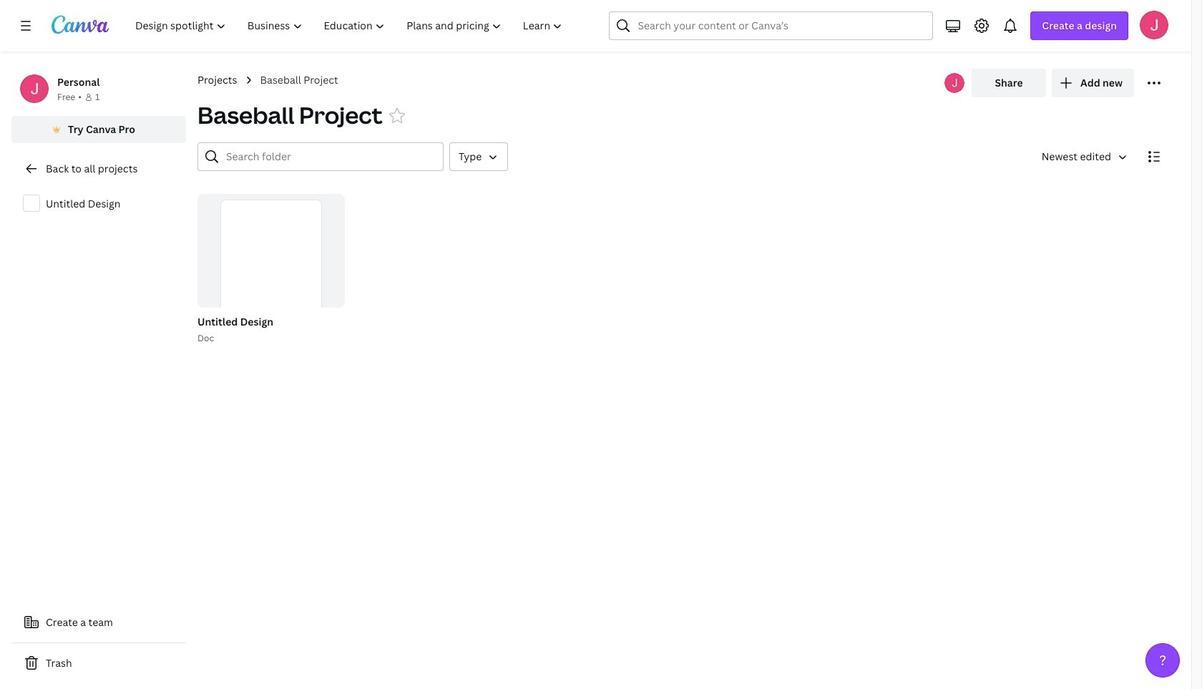 Task type: vqa. For each thing, say whether or not it's contained in the screenshot.
James Peterson image
yes



Task type: locate. For each thing, give the bounding box(es) containing it.
None search field
[[610, 11, 934, 40]]

james peterson image
[[1141, 11, 1169, 39]]

1 group from the left
[[195, 194, 345, 346]]

Search search field
[[638, 12, 905, 39]]

group
[[195, 194, 345, 346], [198, 194, 345, 344]]

2 group from the left
[[198, 194, 345, 344]]

Search folder search field
[[226, 143, 435, 170]]



Task type: describe. For each thing, give the bounding box(es) containing it.
top level navigation element
[[126, 11, 575, 40]]

Sort by button
[[1031, 142, 1135, 171]]



